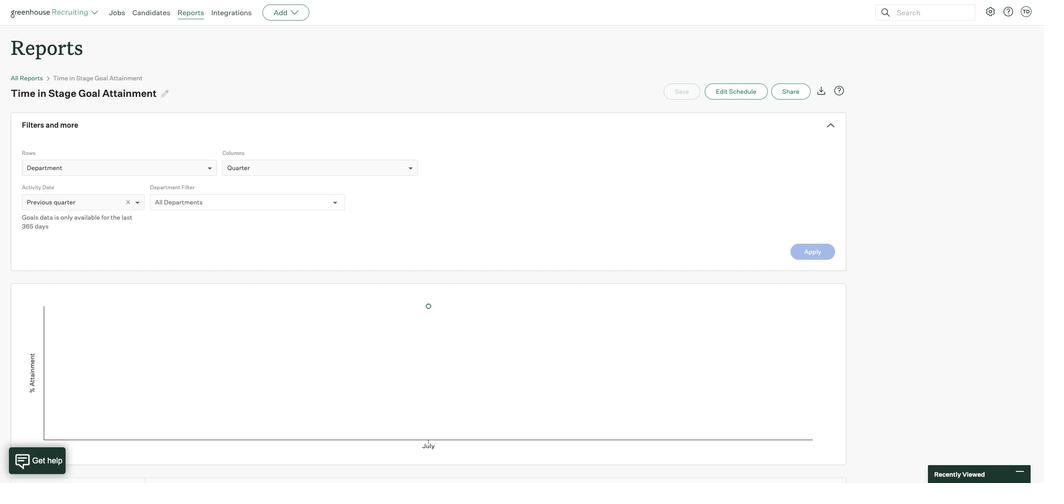Task type: vqa. For each thing, say whether or not it's contained in the screenshot.
days
yes



Task type: locate. For each thing, give the bounding box(es) containing it.
edit schedule
[[716, 88, 757, 95]]

rows
[[22, 150, 36, 156]]

1 vertical spatial time in stage goal attainment
[[11, 87, 157, 99]]

last
[[122, 213, 132, 221]]

all for all departments
[[155, 198, 163, 206]]

candidates link
[[132, 8, 170, 17]]

time right all reports
[[53, 74, 68, 82]]

previous quarter
[[27, 198, 75, 206]]

save and schedule this report to revisit it! element
[[664, 84, 705, 100]]

more
[[60, 121, 78, 130]]

Search text field
[[895, 6, 967, 19]]

reports
[[178, 8, 204, 17], [11, 34, 83, 60], [20, 74, 43, 82]]

1 vertical spatial department
[[150, 184, 180, 191]]

0 horizontal spatial in
[[38, 87, 46, 99]]

goals
[[22, 213, 38, 221]]

time in stage goal attainment
[[53, 74, 142, 82], [11, 87, 157, 99]]

greenhouse recruiting image
[[11, 7, 91, 18]]

add button
[[263, 4, 309, 21]]

quarter
[[227, 164, 250, 172]]

candidates
[[132, 8, 170, 17]]

0 vertical spatial all
[[11, 74, 18, 82]]

is
[[54, 213, 59, 221]]

0 horizontal spatial department
[[27, 164, 62, 172]]

for
[[101, 213, 109, 221]]

activity date
[[22, 184, 54, 191]]

xychart image
[[22, 284, 835, 463]]

1 vertical spatial stage
[[48, 87, 76, 99]]

viewed
[[963, 470, 985, 478]]

1 vertical spatial all
[[155, 198, 163, 206]]

all departments
[[155, 198, 203, 206]]

1 horizontal spatial time
[[53, 74, 68, 82]]

time down all reports link on the left top of the page
[[11, 87, 35, 99]]

1 vertical spatial in
[[38, 87, 46, 99]]

all
[[11, 74, 18, 82], [155, 198, 163, 206]]

1 horizontal spatial department
[[150, 184, 180, 191]]

td button
[[1019, 4, 1034, 19]]

column header
[[11, 478, 153, 483]]

0 vertical spatial time in stage goal attainment
[[53, 74, 142, 82]]

td button
[[1021, 6, 1032, 17]]

goal
[[95, 74, 108, 82], [78, 87, 100, 99]]

edit schedule button
[[705, 84, 768, 100]]

quarter option
[[227, 164, 250, 172]]

jobs
[[109, 8, 125, 17]]

1 vertical spatial time
[[11, 87, 35, 99]]

attainment
[[109, 74, 142, 82], [102, 87, 157, 99]]

0 horizontal spatial all
[[11, 74, 18, 82]]

1 horizontal spatial all
[[155, 198, 163, 206]]

department up the date
[[27, 164, 62, 172]]

department
[[27, 164, 62, 172], [150, 184, 180, 191]]

stage
[[76, 74, 93, 82], [48, 87, 76, 99]]

grid
[[11, 478, 846, 483]]

time
[[53, 74, 68, 82], [11, 87, 35, 99]]

department up all departments at top left
[[150, 184, 180, 191]]

time in stage goal attainment link
[[53, 74, 142, 82]]

row
[[11, 478, 846, 483]]

faq image
[[834, 85, 845, 96]]

filters
[[22, 121, 44, 130]]

in
[[69, 74, 75, 82], [38, 87, 46, 99]]

data
[[40, 213, 53, 221]]

1 horizontal spatial in
[[69, 74, 75, 82]]

available
[[74, 213, 100, 221]]

previous quarter option
[[27, 198, 75, 206]]

0 horizontal spatial time
[[11, 87, 35, 99]]

0 vertical spatial department
[[27, 164, 62, 172]]

the
[[111, 213, 120, 221]]

schedule
[[729, 88, 757, 95]]

0 vertical spatial stage
[[76, 74, 93, 82]]

activity
[[22, 184, 41, 191]]



Task type: describe. For each thing, give the bounding box(es) containing it.
integrations link
[[211, 8, 252, 17]]

all reports link
[[11, 74, 43, 82]]

share
[[782, 88, 800, 95]]

configure image
[[985, 6, 996, 17]]

1 vertical spatial reports
[[11, 34, 83, 60]]

share button
[[771, 84, 811, 100]]

1 vertical spatial attainment
[[102, 87, 157, 99]]

department for department
[[27, 164, 62, 172]]

all for all reports
[[11, 74, 18, 82]]

department filter
[[150, 184, 195, 191]]

1 vertical spatial goal
[[78, 87, 100, 99]]

days
[[35, 222, 49, 230]]

0 vertical spatial goal
[[95, 74, 108, 82]]

columns
[[222, 150, 245, 156]]

recently
[[934, 470, 961, 478]]

date
[[42, 184, 54, 191]]

previous
[[27, 198, 52, 206]]

and
[[46, 121, 59, 130]]

0 vertical spatial in
[[69, 74, 75, 82]]

edit
[[716, 88, 728, 95]]

reports link
[[178, 8, 204, 17]]

department option
[[27, 164, 62, 172]]

recently viewed
[[934, 470, 985, 478]]

×
[[126, 197, 131, 207]]

0 vertical spatial reports
[[178, 8, 204, 17]]

department for department filter
[[150, 184, 180, 191]]

filter
[[182, 184, 195, 191]]

td
[[1023, 8, 1030, 15]]

filters and more
[[22, 121, 78, 130]]

download image
[[816, 85, 827, 96]]

all reports
[[11, 74, 43, 82]]

departments
[[164, 198, 203, 206]]

goals data is only available for the last 365 days
[[22, 213, 132, 230]]

add
[[274, 8, 288, 17]]

365
[[22, 222, 33, 230]]

0 vertical spatial attainment
[[109, 74, 142, 82]]

quarter
[[54, 198, 75, 206]]

integrations
[[211, 8, 252, 17]]

2 vertical spatial reports
[[20, 74, 43, 82]]

only
[[60, 213, 73, 221]]

jobs link
[[109, 8, 125, 17]]

0 vertical spatial time
[[53, 74, 68, 82]]



